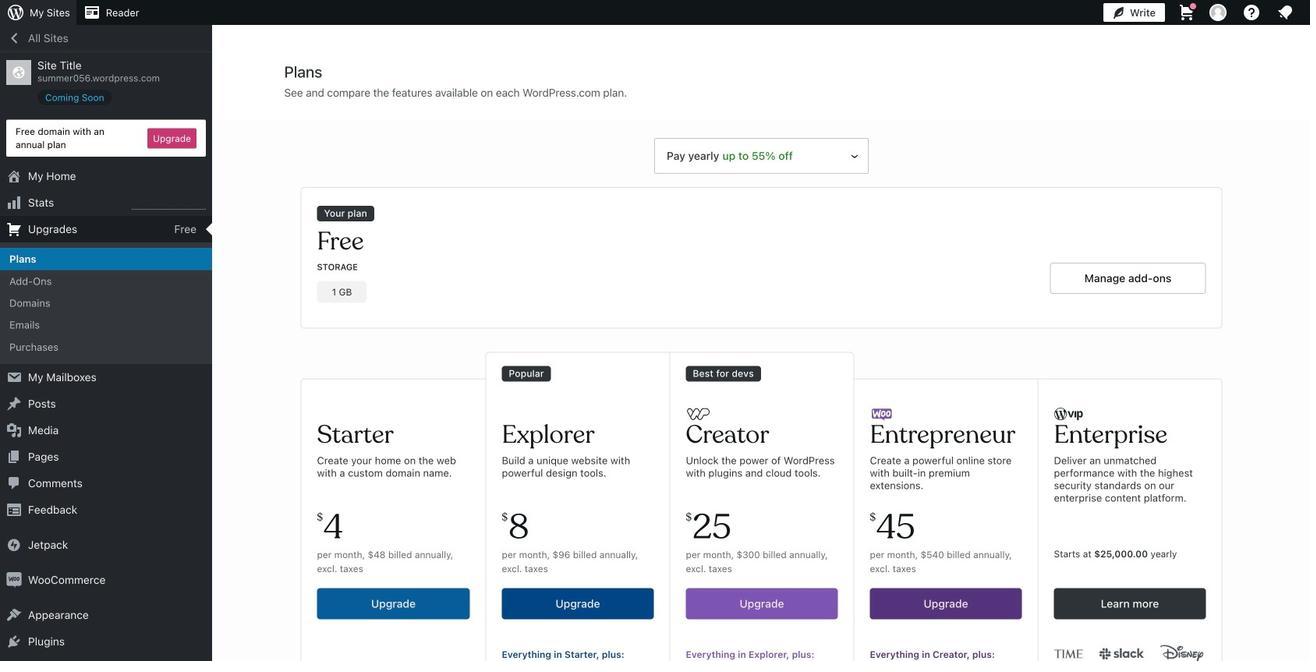 Task type: describe. For each thing, give the bounding box(es) containing it.
1 img image from the top
[[6, 538, 22, 553]]

help image
[[1243, 3, 1262, 22]]

2 img image from the top
[[6, 573, 22, 588]]

my profile image
[[1210, 4, 1227, 21]]

manage your notifications image
[[1276, 3, 1295, 22]]



Task type: vqa. For each thing, say whether or not it's contained in the screenshot.
the left plugin icon
no



Task type: locate. For each thing, give the bounding box(es) containing it.
1 vertical spatial img image
[[6, 573, 22, 588]]

img image
[[6, 538, 22, 553], [6, 573, 22, 588]]

highest hourly views 0 image
[[132, 200, 206, 210]]

0 vertical spatial img image
[[6, 538, 22, 553]]

my shopping cart image
[[1178, 3, 1197, 22]]



